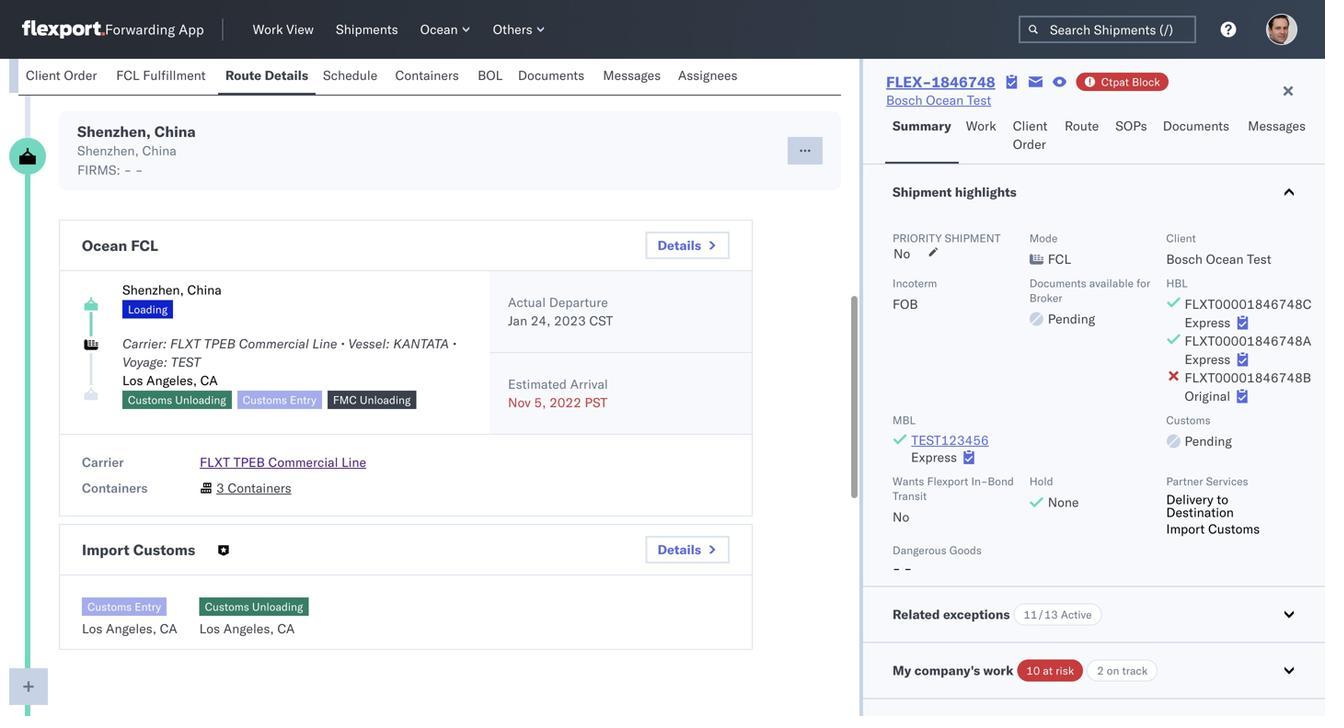 Task type: describe. For each thing, give the bounding box(es) containing it.
services
[[1206, 475, 1248, 489]]

exceptions
[[943, 607, 1010, 623]]

customs for customs unloading los angeles, ca
[[205, 600, 249, 614]]

customs for customs
[[1166, 414, 1210, 427]]

track
[[1122, 664, 1148, 678]]

schedule button
[[316, 59, 388, 95]]

at
[[1043, 664, 1053, 678]]

1 vertical spatial commercial
[[268, 455, 338, 471]]

ocean down flex-1846748
[[926, 92, 964, 108]]

ocean inside button
[[420, 21, 458, 37]]

2022
[[549, 395, 581, 411]]

import customs
[[82, 541, 195, 559]]

hbl
[[1166, 277, 1188, 290]]

company's
[[914, 663, 980, 679]]

shipment highlights button
[[863, 165, 1325, 220]]

view
[[286, 21, 314, 37]]

flex-1846748 link
[[886, 73, 995, 91]]

0 horizontal spatial test
[[967, 92, 991, 108]]

work for work
[[966, 118, 996, 134]]

transit
[[893, 490, 927, 503]]

5,
[[534, 395, 546, 411]]

client inside client bosch ocean test incoterm fob
[[1166, 231, 1196, 245]]

assignees button
[[671, 59, 748, 95]]

work view link
[[245, 17, 321, 41]]

actual departure jan 24, 2023 cst
[[508, 294, 613, 329]]

11/13 active
[[1024, 608, 1092, 622]]

test123456 button
[[911, 432, 989, 449]]

entry for customs entry
[[290, 393, 316, 407]]

import inside partner services delivery to destination import customs dangerous goods - -
[[1166, 521, 1205, 537]]

kantata
[[393, 336, 449, 352]]

unloading for customs unloading
[[175, 393, 226, 407]]

flxt00001846748b
[[1185, 370, 1311, 386]]

Search Shipments (/) text field
[[1019, 16, 1196, 43]]

ca for customs entry los angeles, ca
[[160, 621, 177, 637]]

fcl fulfillment
[[116, 67, 206, 83]]

1 horizontal spatial messages
[[1248, 118, 1306, 134]]

client order for the left client order button
[[26, 67, 97, 83]]

ocean button
[[413, 17, 478, 41]]

for
[[1137, 277, 1150, 290]]

3
[[216, 480, 224, 496]]

fcl for fcl fulfillment
[[116, 67, 140, 83]]

containers inside button
[[395, 67, 459, 83]]

schedule
[[323, 67, 377, 83]]

fcl up shenzhen, china loading
[[131, 236, 158, 255]]

carrier:
[[122, 336, 167, 352]]

customs unloading
[[128, 393, 226, 407]]

forwarding app link
[[22, 20, 204, 39]]

2 details button from the top
[[646, 536, 730, 564]]

work button
[[959, 110, 1006, 164]]

customs for customs entry los angeles, ca
[[87, 600, 132, 614]]

shipments link
[[329, 17, 405, 41]]

1 • from the left
[[341, 336, 345, 352]]

24,
[[531, 313, 551, 329]]

containers button
[[388, 59, 470, 95]]

route for route
[[1065, 118, 1099, 134]]

1 vertical spatial details
[[658, 237, 701, 254]]

priority
[[893, 231, 942, 245]]

nov
[[508, 395, 531, 411]]

bol
[[478, 67, 503, 83]]

details inside route details button
[[265, 67, 308, 83]]

2 vertical spatial express
[[911, 450, 957, 466]]

active
[[1061, 608, 1092, 622]]

fmc unloading
[[333, 393, 411, 407]]

route details
[[225, 67, 308, 83]]

1 horizontal spatial ca
[[200, 373, 218, 389]]

customs for customs entry
[[243, 393, 287, 407]]

no inside wants flexport in-bond transit no
[[893, 509, 909, 525]]

shipment
[[945, 231, 1001, 245]]

1 vertical spatial order
[[1013, 136, 1046, 152]]

documents inside documents available for broker
[[1029, 277, 1086, 290]]

related exceptions
[[893, 607, 1010, 623]]

partner services delivery to destination import customs dangerous goods - -
[[893, 475, 1260, 577]]

customs entry
[[243, 393, 316, 407]]

broker
[[1029, 291, 1062, 305]]

estimated
[[508, 376, 567, 392]]

0 vertical spatial documents button
[[511, 59, 596, 95]]

los angeles, ca
[[122, 373, 218, 389]]

bosch inside client bosch ocean test incoterm fob
[[1166, 251, 1203, 267]]

my
[[893, 663, 911, 679]]

fulfillment
[[143, 67, 206, 83]]

shipment
[[893, 184, 952, 200]]

los for customs unloading los angeles, ca
[[199, 621, 220, 637]]

1 vertical spatial documents button
[[1156, 110, 1240, 164]]

mode
[[1029, 231, 1058, 245]]

line inside the carrier: flxt tpeb commercial line • vessel: kantata • voyage: test
[[312, 336, 337, 352]]

customs entry los angeles, ca
[[82, 600, 177, 637]]

2023
[[554, 313, 586, 329]]

client order for right client order button
[[1013, 118, 1048, 152]]

flxt00001846748c
[[1185, 296, 1312, 312]]

ctpat
[[1101, 75, 1129, 89]]

documents available for broker
[[1029, 277, 1150, 305]]

1 horizontal spatial client order button
[[1006, 110, 1057, 164]]

work for work view
[[253, 21, 283, 37]]

summary button
[[885, 110, 959, 164]]

bosch ocean test
[[886, 92, 991, 108]]

0 horizontal spatial bosch
[[886, 92, 923, 108]]

voyage:
[[122, 354, 167, 370]]

test123456
[[911, 432, 989, 449]]

0 horizontal spatial containers
[[82, 480, 148, 496]]

shipment highlights
[[893, 184, 1017, 200]]

flexport
[[927, 475, 968, 489]]

angeles, for customs entry los angeles, ca
[[106, 621, 156, 637]]

sops
[[1115, 118, 1147, 134]]

partner
[[1166, 475, 1203, 489]]

sops button
[[1108, 110, 1156, 164]]

0 horizontal spatial order
[[64, 67, 97, 83]]

delivery
[[1166, 492, 1213, 508]]

flex-1846748
[[886, 73, 995, 91]]

1 horizontal spatial line
[[341, 455, 366, 471]]

1 horizontal spatial los
[[122, 373, 143, 389]]

pending for documents available for broker
[[1048, 311, 1095, 327]]

jan
[[508, 313, 527, 329]]

bosch ocean test link
[[886, 91, 991, 110]]

customs for customs unloading
[[128, 393, 172, 407]]

carrier
[[82, 455, 124, 471]]

10
[[1026, 664, 1040, 678]]

destination
[[1166, 505, 1234, 521]]

highlights
[[955, 184, 1017, 200]]

incoterm
[[893, 277, 937, 290]]

unloading for customs unloading los angeles, ca
[[252, 600, 303, 614]]



Task type: vqa. For each thing, say whether or not it's contained in the screenshot.
Angeles, within customs entry los angeles, ca
yes



Task type: locate. For each thing, give the bounding box(es) containing it.
angeles, inside customs unloading los angeles, ca
[[223, 621, 274, 637]]

angeles, for customs unloading los angeles, ca
[[223, 621, 274, 637]]

0 vertical spatial work
[[253, 21, 283, 37]]

others
[[493, 21, 532, 37]]

entry for customs entry los angeles, ca
[[135, 600, 161, 614]]

1 horizontal spatial unloading
[[252, 600, 303, 614]]

fcl fulfillment button
[[109, 59, 218, 95]]

express for flxt00001846748a
[[1185, 352, 1231, 368]]

2 vertical spatial details
[[658, 542, 701, 558]]

2 horizontal spatial los
[[199, 621, 220, 637]]

0 vertical spatial messages
[[603, 67, 661, 83]]

test inside client bosch ocean test incoterm fob
[[1247, 251, 1271, 267]]

test
[[171, 354, 201, 370]]

ocean down firms:
[[82, 236, 127, 255]]

1 vertical spatial route
[[1065, 118, 1099, 134]]

containers down carrier
[[82, 480, 148, 496]]

express up flxt00001846748a at top
[[1185, 315, 1231, 331]]

work inside "link"
[[253, 21, 283, 37]]

line left vessel:
[[312, 336, 337, 352]]

entry
[[290, 393, 316, 407], [135, 600, 161, 614]]

ca for customs unloading los angeles, ca
[[277, 621, 295, 637]]

0 vertical spatial client order
[[26, 67, 97, 83]]

documents up broker
[[1029, 277, 1086, 290]]

los inside customs unloading los angeles, ca
[[199, 621, 220, 637]]

import down destination
[[1166, 521, 1205, 537]]

work inside button
[[966, 118, 996, 134]]

2 vertical spatial china
[[187, 282, 222, 298]]

flexport. image
[[22, 20, 105, 39]]

tpeb
[[204, 336, 235, 352], [233, 455, 265, 471]]

china for shenzhen, china loading
[[187, 282, 222, 298]]

ocean fcl
[[82, 236, 158, 255]]

express
[[1185, 315, 1231, 331], [1185, 352, 1231, 368], [911, 450, 957, 466]]

1 vertical spatial messages button
[[1240, 110, 1316, 164]]

1 vertical spatial tpeb
[[233, 455, 265, 471]]

1 horizontal spatial client
[[1013, 118, 1048, 134]]

11/13
[[1024, 608, 1058, 622]]

0 vertical spatial test
[[967, 92, 991, 108]]

china for shenzhen, china shenzhen, china firms: - -
[[154, 122, 196, 141]]

0 horizontal spatial work
[[253, 21, 283, 37]]

0 vertical spatial tpeb
[[204, 336, 235, 352]]

2 vertical spatial documents
[[1029, 277, 1086, 290]]

summary
[[893, 118, 951, 134]]

shenzhen, for shenzhen, china loading
[[122, 282, 184, 298]]

express down "test123456" button
[[911, 450, 957, 466]]

assignees
[[678, 67, 738, 83]]

flxt tpeb commercial line link
[[200, 455, 366, 471]]

2 on track
[[1097, 664, 1148, 678]]

2 horizontal spatial unloading
[[360, 393, 411, 407]]

route details button
[[218, 59, 316, 95]]

unloading for fmc unloading
[[360, 393, 411, 407]]

none
[[1048, 495, 1079, 511]]

details
[[265, 67, 308, 83], [658, 237, 701, 254], [658, 542, 701, 558]]

flxt tpeb commercial line
[[200, 455, 366, 471]]

shenzhen, china shenzhen, china firms: - -
[[77, 122, 196, 178]]

fob
[[893, 296, 918, 312]]

messages
[[603, 67, 661, 83], [1248, 118, 1306, 134]]

0 horizontal spatial import
[[82, 541, 130, 559]]

client right work button
[[1013, 118, 1048, 134]]

los for customs entry los angeles, ca
[[82, 621, 103, 637]]

available
[[1089, 277, 1134, 290]]

china
[[154, 122, 196, 141], [142, 143, 177, 159], [187, 282, 222, 298]]

route
[[225, 67, 261, 83], [1065, 118, 1099, 134]]

route inside route button
[[1065, 118, 1099, 134]]

client order
[[26, 67, 97, 83], [1013, 118, 1048, 152]]

3 containers
[[216, 480, 291, 496]]

0 horizontal spatial line
[[312, 336, 337, 352]]

risk
[[1056, 664, 1074, 678]]

client bosch ocean test incoterm fob
[[893, 231, 1271, 312]]

1846748
[[931, 73, 995, 91]]

departure
[[549, 294, 608, 311]]

work
[[983, 663, 1013, 679]]

import up customs entry los angeles, ca
[[82, 541, 130, 559]]

0 horizontal spatial •
[[341, 336, 345, 352]]

shenzhen, for shenzhen, china shenzhen, china firms: - -
[[77, 122, 151, 141]]

0 horizontal spatial unloading
[[175, 393, 226, 407]]

• left vessel:
[[341, 336, 345, 352]]

0 vertical spatial bosch
[[886, 92, 923, 108]]

priority shipment
[[893, 231, 1001, 245]]

fcl for fcl
[[1048, 251, 1071, 267]]

client for the left client order button
[[26, 67, 61, 83]]

ca inside customs entry los angeles, ca
[[160, 621, 177, 637]]

fcl
[[116, 67, 140, 83], [131, 236, 158, 255], [1048, 251, 1071, 267]]

route inside route details button
[[225, 67, 261, 83]]

line down the fmc
[[341, 455, 366, 471]]

unloading
[[175, 393, 226, 407], [360, 393, 411, 407], [252, 600, 303, 614]]

in-
[[971, 475, 988, 489]]

1 horizontal spatial entry
[[290, 393, 316, 407]]

2 vertical spatial shenzhen,
[[122, 282, 184, 298]]

work left view in the left of the page
[[253, 21, 283, 37]]

route down 'work view' "link"
[[225, 67, 261, 83]]

bosch down flex-
[[886, 92, 923, 108]]

0 horizontal spatial client order button
[[18, 59, 109, 95]]

shipments
[[336, 21, 398, 37]]

0 vertical spatial no
[[894, 246, 910, 262]]

0 vertical spatial details button
[[646, 232, 730, 259]]

customs inside customs entry los angeles, ca
[[87, 600, 132, 614]]

order right work button
[[1013, 136, 1046, 152]]

actual
[[508, 294, 546, 311]]

client down flexport. image on the top
[[26, 67, 61, 83]]

tpeb inside the carrier: flxt tpeb commercial line • vessel: kantata • voyage: test
[[204, 336, 235, 352]]

1 vertical spatial client order button
[[1006, 110, 1057, 164]]

flxt
[[170, 336, 200, 352], [200, 455, 230, 471]]

0 horizontal spatial documents button
[[511, 59, 596, 95]]

documents
[[518, 67, 585, 83], [1163, 118, 1229, 134], [1029, 277, 1086, 290]]

client up hbl
[[1166, 231, 1196, 245]]

route left sops
[[1065, 118, 1099, 134]]

client order button up highlights in the top right of the page
[[1006, 110, 1057, 164]]

0 vertical spatial details
[[265, 67, 308, 83]]

0 vertical spatial order
[[64, 67, 97, 83]]

1 horizontal spatial messages button
[[1240, 110, 1316, 164]]

1 vertical spatial test
[[1247, 251, 1271, 267]]

arrival
[[570, 376, 608, 392]]

1 vertical spatial import
[[82, 541, 130, 559]]

1 vertical spatial entry
[[135, 600, 161, 614]]

messages button
[[596, 59, 671, 95], [1240, 110, 1316, 164]]

goods
[[949, 544, 982, 558]]

express for flxt00001846748c
[[1185, 315, 1231, 331]]

no down priority
[[894, 246, 910, 262]]

angeles,
[[146, 373, 197, 389], [106, 621, 156, 637], [223, 621, 274, 637]]

documents down others button at the top of the page
[[518, 67, 585, 83]]

order
[[64, 67, 97, 83], [1013, 136, 1046, 152]]

1 horizontal spatial documents button
[[1156, 110, 1240, 164]]

1 horizontal spatial work
[[966, 118, 996, 134]]

1 vertical spatial client
[[1013, 118, 1048, 134]]

work down 1846748
[[966, 118, 996, 134]]

1 horizontal spatial test
[[1247, 251, 1271, 267]]

0 vertical spatial client order button
[[18, 59, 109, 95]]

0 vertical spatial messages button
[[596, 59, 671, 95]]

client for right client order button
[[1013, 118, 1048, 134]]

2 vertical spatial client
[[1166, 231, 1196, 245]]

0 vertical spatial flxt
[[170, 336, 200, 352]]

fcl inside button
[[116, 67, 140, 83]]

• right kantata
[[452, 336, 457, 352]]

1 vertical spatial flxt
[[200, 455, 230, 471]]

0 horizontal spatial route
[[225, 67, 261, 83]]

bond
[[988, 475, 1014, 489]]

commercial up customs entry
[[239, 336, 309, 352]]

1 vertical spatial no
[[893, 509, 909, 525]]

client order button down flexport. image on the top
[[18, 59, 109, 95]]

ocean up flxt00001846748c
[[1206, 251, 1244, 267]]

documents button right sops
[[1156, 110, 1240, 164]]

pending for customs
[[1185, 433, 1232, 450]]

my company's work
[[893, 663, 1013, 679]]

2 horizontal spatial containers
[[395, 67, 459, 83]]

line
[[312, 336, 337, 352], [341, 455, 366, 471]]

0 horizontal spatial client
[[26, 67, 61, 83]]

containers down ocean button
[[395, 67, 459, 83]]

entry inside customs entry los angeles, ca
[[135, 600, 161, 614]]

1 vertical spatial china
[[142, 143, 177, 159]]

work
[[253, 21, 283, 37], [966, 118, 996, 134]]

1 horizontal spatial order
[[1013, 136, 1046, 152]]

flxt up '3'
[[200, 455, 230, 471]]

entry down import customs
[[135, 600, 161, 614]]

1 horizontal spatial pending
[[1185, 433, 1232, 450]]

forwarding
[[105, 21, 175, 38]]

0 vertical spatial shenzhen,
[[77, 122, 151, 141]]

1 horizontal spatial client order
[[1013, 118, 1048, 152]]

0 horizontal spatial messages button
[[596, 59, 671, 95]]

0 horizontal spatial messages
[[603, 67, 661, 83]]

documents button down others button at the top of the page
[[511, 59, 596, 95]]

customs inside customs unloading los angeles, ca
[[205, 600, 249, 614]]

ocean up containers button
[[420, 21, 458, 37]]

commercial inside the carrier: flxt tpeb commercial line • vessel: kantata • voyage: test
[[239, 336, 309, 352]]

1 horizontal spatial •
[[452, 336, 457, 352]]

1 vertical spatial client order
[[1013, 118, 1048, 152]]

commercial up 3 containers
[[268, 455, 338, 471]]

containers down flxt tpeb commercial line link
[[228, 480, 291, 496]]

1 details button from the top
[[646, 232, 730, 259]]

tpeb up los angeles, ca
[[204, 336, 235, 352]]

0 vertical spatial commercial
[[239, 336, 309, 352]]

ca inside customs unloading los angeles, ca
[[277, 621, 295, 637]]

los down voyage:
[[122, 373, 143, 389]]

0 vertical spatial import
[[1166, 521, 1205, 537]]

1 vertical spatial express
[[1185, 352, 1231, 368]]

entry left the fmc
[[290, 393, 316, 407]]

test up flxt00001846748c
[[1247, 251, 1271, 267]]

0 vertical spatial documents
[[518, 67, 585, 83]]

1 horizontal spatial route
[[1065, 118, 1099, 134]]

original
[[1185, 388, 1230, 404]]

1 vertical spatial documents
[[1163, 118, 1229, 134]]

fcl down mode
[[1048, 251, 1071, 267]]

documents right sops
[[1163, 118, 1229, 134]]

1 vertical spatial shenzhen,
[[77, 143, 139, 159]]

los
[[122, 373, 143, 389], [82, 621, 103, 637], [199, 621, 220, 637]]

1 vertical spatial bosch
[[1166, 251, 1203, 267]]

los right customs entry los angeles, ca
[[199, 621, 220, 637]]

china inside shenzhen, china loading
[[187, 282, 222, 298]]

0 horizontal spatial pending
[[1048, 311, 1095, 327]]

estimated arrival nov 5, 2022 pst
[[508, 376, 608, 411]]

0 vertical spatial china
[[154, 122, 196, 141]]

shenzhen, inside shenzhen, china loading
[[122, 282, 184, 298]]

mbl
[[893, 414, 916, 427]]

0 vertical spatial route
[[225, 67, 261, 83]]

firms:
[[77, 162, 120, 178]]

0 horizontal spatial documents
[[518, 67, 585, 83]]

los inside customs entry los angeles, ca
[[82, 621, 103, 637]]

angeles, inside customs entry los angeles, ca
[[106, 621, 156, 637]]

1 vertical spatial work
[[966, 118, 996, 134]]

flxt inside the carrier: flxt tpeb commercial line • vessel: kantata • voyage: test
[[170, 336, 200, 352]]

0 vertical spatial pending
[[1048, 311, 1095, 327]]

details button
[[646, 232, 730, 259], [646, 536, 730, 564]]

-
[[124, 162, 132, 178], [135, 162, 143, 178], [893, 561, 901, 577], [904, 561, 912, 577]]

0 vertical spatial express
[[1185, 315, 1231, 331]]

flxt00001846748a
[[1185, 333, 1311, 349]]

2 horizontal spatial ca
[[277, 621, 295, 637]]

pending down broker
[[1048, 311, 1095, 327]]

express up original
[[1185, 352, 1231, 368]]

1 horizontal spatial bosch
[[1166, 251, 1203, 267]]

•
[[341, 336, 345, 352], [452, 336, 457, 352]]

bosch up hbl
[[1166, 251, 1203, 267]]

order down flexport. image on the top
[[64, 67, 97, 83]]

cst
[[589, 313, 613, 329]]

tpeb up 3 containers
[[233, 455, 265, 471]]

shenzhen, china loading
[[122, 282, 222, 317]]

0 horizontal spatial ca
[[160, 621, 177, 637]]

0 vertical spatial entry
[[290, 393, 316, 407]]

2
[[1097, 664, 1104, 678]]

los down import customs
[[82, 621, 103, 637]]

ctpat block
[[1101, 75, 1160, 89]]

2 • from the left
[[452, 336, 457, 352]]

1 horizontal spatial containers
[[228, 480, 291, 496]]

2 horizontal spatial documents
[[1163, 118, 1229, 134]]

1 horizontal spatial import
[[1166, 521, 1205, 537]]

fcl left fulfillment
[[116, 67, 140, 83]]

2 horizontal spatial client
[[1166, 231, 1196, 245]]

0 vertical spatial client
[[26, 67, 61, 83]]

1 vertical spatial messages
[[1248, 118, 1306, 134]]

flxt up test at left
[[170, 336, 200, 352]]

no down transit
[[893, 509, 909, 525]]

0 vertical spatial line
[[312, 336, 337, 352]]

0 horizontal spatial los
[[82, 621, 103, 637]]

on
[[1107, 664, 1119, 678]]

pending up services
[[1185, 433, 1232, 450]]

customs inside partner services delivery to destination import customs dangerous goods - -
[[1208, 521, 1260, 537]]

test down 1846748
[[967, 92, 991, 108]]

client order down flexport. image on the top
[[26, 67, 97, 83]]

0 horizontal spatial client order
[[26, 67, 97, 83]]

ocean inside client bosch ocean test incoterm fob
[[1206, 251, 1244, 267]]

ocean
[[420, 21, 458, 37], [926, 92, 964, 108], [82, 236, 127, 255], [1206, 251, 1244, 267]]

vessel:
[[348, 336, 390, 352]]

route for route details
[[225, 67, 261, 83]]

work view
[[253, 21, 314, 37]]

client order right work button
[[1013, 118, 1048, 152]]

customs unloading los angeles, ca
[[199, 600, 303, 637]]

1 vertical spatial details button
[[646, 536, 730, 564]]

unloading inside customs unloading los angeles, ca
[[252, 600, 303, 614]]

1 vertical spatial line
[[341, 455, 366, 471]]



